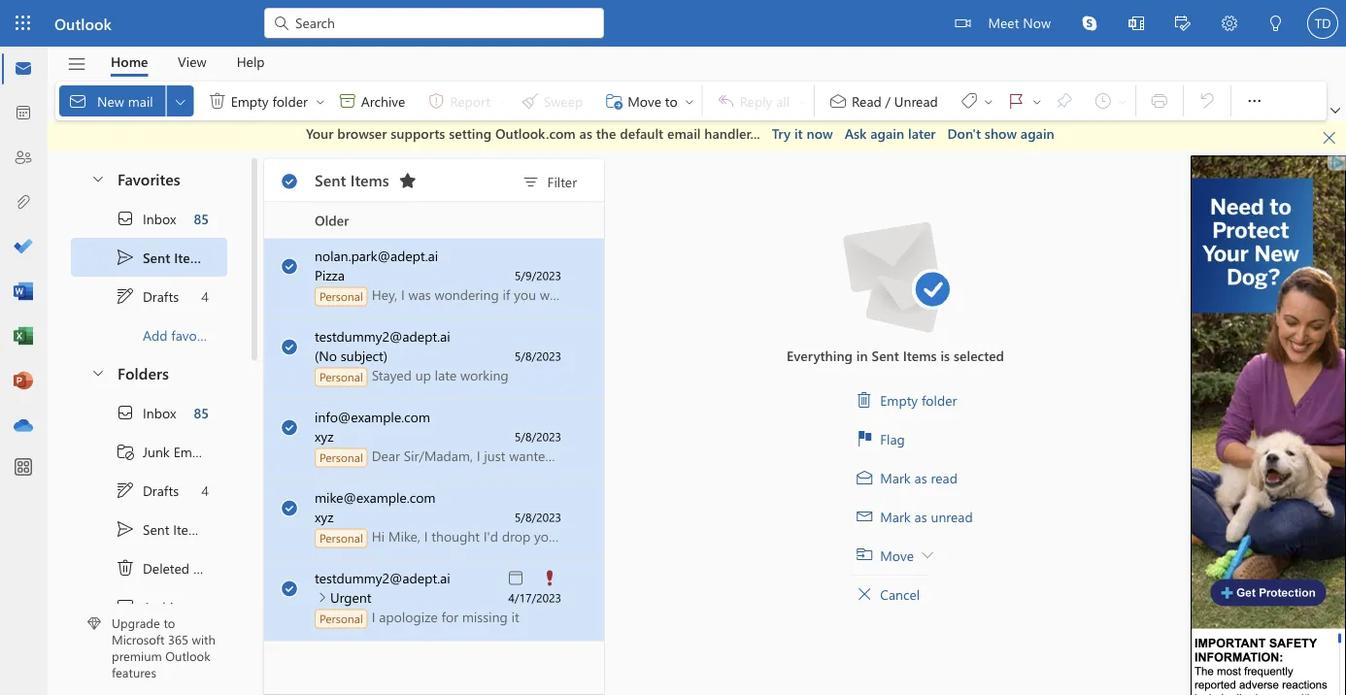 Task type: vqa. For each thing, say whether or not it's contained in the screenshot.


Task type: locate. For each thing, give the bounding box(es) containing it.
1 vertical spatial 4
[[201, 481, 209, 499]]

5/8/2023 for mike@example.com
[[515, 510, 561, 525]]

xyz down mike@example.com
[[315, 508, 334, 526]]

outlook up 
[[54, 13, 112, 34]]

people image
[[14, 149, 33, 168]]

1  from the top
[[282, 172, 298, 188]]

personal down the urgent
[[320, 611, 363, 627]]

outlook inside banner
[[54, 13, 112, 34]]

again inside button
[[1021, 124, 1055, 142]]

6  from the top
[[282, 580, 298, 596]]

0 horizontal spatial empty
[[231, 92, 269, 110]]

the
[[596, 124, 616, 142]]

 inbox inside tree
[[116, 403, 176, 422]]

1 horizontal spatial 
[[1331, 106, 1341, 116]]

 inside select all messages checkbox
[[281, 172, 298, 190]]

select a conversation checkbox left the urgent
[[268, 561, 315, 603]]

inbox down "favorites" tree item
[[143, 209, 176, 227]]

drafts inside tree
[[143, 481, 179, 499]]

items inside sent items 
[[350, 169, 389, 190]]

move & delete group
[[59, 82, 698, 120]]

it
[[795, 124, 803, 142], [512, 608, 519, 626]]

message list everything in sent items is selected list box
[[264, 203, 604, 695]]

0 horizontal spatial  archive
[[116, 597, 187, 616]]

sent inside tree
[[143, 520, 169, 538]]

 left mike@example.com
[[282, 500, 298, 515]]

 sent items up add
[[116, 247, 208, 267]]

 inbox down "favorites" tree item
[[116, 208, 176, 228]]

1 horizontal spatial 
[[338, 91, 357, 111]]

3  from the top
[[281, 339, 298, 356]]

 archive inside  tree item
[[116, 597, 187, 616]]

select a conversation checkbox left subject)
[[268, 319, 315, 361]]

meet now
[[988, 13, 1051, 31]]

mark right 
[[880, 468, 911, 486]]

 left the info@example.com at the left of page
[[282, 419, 298, 435]]

 drafts up add favorite tree item
[[116, 286, 179, 306]]

2  sent items from the top
[[116, 519, 206, 539]]


[[272, 14, 291, 33]]

nolan.park@adept.ai
[[315, 247, 438, 265]]

 up microsoft
[[116, 597, 135, 616]]

2 vertical spatial 5/8/2023
[[515, 510, 561, 525]]

0 vertical spatial 
[[1322, 130, 1337, 145]]

1 horizontal spatial folder
[[922, 391, 957, 409]]

1 vertical spatial 
[[116, 519, 135, 539]]

 left cancel
[[857, 586, 873, 602]]

1  from the top
[[116, 286, 135, 306]]

 left sent items  at the top left of page
[[282, 172, 298, 188]]

1 vertical spatial as
[[915, 468, 927, 486]]

0 vertical spatial xyz
[[315, 427, 334, 445]]

 inside move & delete group
[[208, 91, 227, 111]]

0 horizontal spatial again
[[871, 124, 905, 142]]


[[282, 172, 298, 188], [282, 258, 298, 273], [282, 339, 298, 354], [282, 419, 298, 435], [282, 500, 298, 515], [282, 580, 298, 596]]

 drafts
[[116, 286, 179, 306], [116, 480, 179, 500]]

personal down mike@example.com
[[320, 530, 363, 546]]

Select all messages checkbox
[[276, 168, 303, 195]]

as left the
[[580, 124, 592, 142]]

 tree item up junk
[[71, 393, 227, 432]]

browser
[[337, 124, 387, 142]]

 inside select all messages checkbox
[[282, 172, 298, 188]]

2  from the top
[[116, 480, 135, 500]]

unread
[[895, 92, 938, 110]]

2  tree item from the top
[[71, 393, 227, 432]]

sent items heading
[[315, 159, 423, 202]]

Select a conversation checkbox
[[268, 319, 315, 361], [268, 561, 315, 603]]

2 again from the left
[[1021, 124, 1055, 142]]

 up 'browser' at the left of the page
[[338, 91, 357, 111]]


[[1269, 16, 1284, 31]]

stayed
[[372, 366, 412, 384]]

0 vertical spatial 
[[208, 91, 227, 111]]

testdummy2@adept.ai
[[315, 327, 450, 345], [315, 569, 450, 587]]

0 vertical spatial archive
[[361, 92, 405, 110]]

select a conversation checkbox for mike@example.com
[[268, 480, 315, 522]]


[[116, 208, 135, 228], [116, 403, 135, 422]]

5 personal from the top
[[320, 611, 363, 627]]

sent right in
[[872, 346, 899, 364]]

0 horizontal spatial outlook
[[54, 13, 112, 34]]

0 vertical spatial 
[[1331, 106, 1341, 116]]


[[955, 16, 971, 31]]

1 5/8/2023 from the top
[[515, 348, 561, 364]]

folder for 
[[922, 391, 957, 409]]

1  drafts from the top
[[116, 286, 179, 306]]

view button
[[163, 47, 221, 77]]

again right 'ask' at top right
[[871, 124, 905, 142]]

2  button from the left
[[1029, 85, 1045, 117]]

5/8/2023 for info@example.com
[[515, 429, 561, 444]]

1 vertical spatial  button
[[81, 354, 114, 390]]

1 vertical spatial  sent items
[[116, 519, 206, 539]]

 tree item
[[71, 432, 227, 471]]

 inside  cancel
[[857, 586, 873, 602]]

2  from the top
[[116, 403, 135, 422]]

 sent items inside the favorites tree
[[116, 247, 208, 267]]

it down 4/17/2023
[[512, 608, 519, 626]]

 inbox
[[116, 208, 176, 228], [116, 403, 176, 422]]

 inside tree
[[116, 519, 135, 539]]

mark for mark as read
[[880, 468, 911, 486]]

1  button from the left
[[167, 85, 194, 117]]

 up  button
[[1331, 106, 1341, 116]]

 up add favorite tree item
[[116, 286, 135, 306]]

1 vertical spatial select a conversation checkbox
[[268, 561, 315, 603]]

2 inbox from the top
[[143, 403, 176, 421]]

0 vertical spatial testdummy2@adept.ai
[[315, 327, 450, 345]]

0 vertical spatial inbox
[[143, 209, 176, 227]]

personal
[[320, 289, 363, 304], [320, 369, 363, 385], [320, 450, 363, 465], [320, 530, 363, 546], [320, 611, 363, 627]]

 inside the favorites tree
[[116, 247, 135, 267]]

 down view button
[[208, 91, 227, 111]]

selected
[[954, 346, 1004, 364]]

5  from the top
[[282, 500, 298, 515]]

archive up 'browser' at the left of the page
[[361, 92, 405, 110]]

0 vertical spatial  drafts
[[116, 286, 179, 306]]

 left the info@example.com at the left of page
[[281, 419, 298, 437]]

 inside folders tree item
[[90, 364, 106, 380]]

1 vertical spatial  tree item
[[71, 510, 227, 548]]

 inbox inside the favorites tree
[[116, 208, 176, 228]]

inbox up  junk email at left bottom
[[143, 403, 176, 421]]

empty
[[231, 92, 269, 110], [880, 391, 918, 409]]

1 vertical spatial 
[[116, 480, 135, 500]]

1  tree item from the top
[[71, 238, 227, 276]]

 left mike@example.com
[[281, 500, 298, 517]]

1  from the top
[[116, 208, 135, 228]]

 down  dropdown button
[[1322, 130, 1337, 145]]

 down 
[[116, 480, 135, 500]]

it inside button
[[795, 124, 803, 142]]

0 vertical spatial drafts
[[143, 287, 179, 305]]

0 vertical spatial 
[[116, 286, 135, 306]]

1  inbox from the top
[[116, 208, 176, 228]]

1 xyz from the top
[[315, 427, 334, 445]]

it inside personal i apologize for missing it
[[512, 608, 519, 626]]

4  from the top
[[281, 419, 298, 437]]

 inbox for 2nd  tree item from the bottom of the application containing outlook
[[116, 208, 176, 228]]

2 personal from the top
[[320, 369, 363, 385]]

 tree item up deleted
[[71, 510, 227, 548]]

tab list
[[96, 47, 280, 77]]

 button left folders
[[81, 354, 114, 390]]

1 vertical spatial inbox
[[143, 403, 176, 421]]

 tree item
[[71, 276, 227, 315], [71, 471, 227, 510]]

1 vertical spatial testdummy2@adept.ai
[[315, 569, 450, 587]]

0 vertical spatial mark
[[880, 468, 911, 486]]

1 horizontal spatial it
[[795, 124, 803, 142]]

0 vertical spatial as
[[580, 124, 592, 142]]

empty inside  empty folder
[[231, 92, 269, 110]]

0 vertical spatial  archive
[[338, 91, 405, 111]]

1 horizontal spatial  archive
[[338, 91, 405, 111]]

 left deleted
[[116, 558, 135, 578]]

 right mail at the top left of the page
[[173, 93, 188, 109]]

1 horizontal spatial  button
[[1029, 85, 1045, 117]]

0 horizontal spatial folder
[[272, 92, 308, 110]]

 tree item up add
[[71, 276, 227, 315]]

0 horizontal spatial archive
[[143, 598, 187, 616]]

inbox inside tree
[[143, 403, 176, 421]]

with
[[192, 631, 216, 648]]

 sent items up deleted
[[116, 519, 206, 539]]

onedrive image
[[14, 417, 33, 436]]

items left  button
[[350, 169, 389, 190]]

 button
[[1067, 0, 1113, 47]]

0 horizontal spatial  button
[[167, 85, 194, 117]]

2  from the top
[[281, 258, 298, 275]]

4 inside the favorites tree
[[201, 287, 209, 305]]

 archive up microsoft
[[116, 597, 187, 616]]

1 vertical spatial  tree item
[[71, 471, 227, 510]]

 left the urgent
[[281, 580, 298, 598]]

 button
[[1327, 101, 1344, 120]]

1 vertical spatial empty
[[880, 391, 918, 409]]

0 vertical spatial 5/8/2023
[[515, 348, 561, 364]]

again down  
[[1021, 124, 1055, 142]]

2 xyz from the top
[[315, 508, 334, 526]]

85 up email
[[194, 403, 209, 421]]

2 select a conversation checkbox from the top
[[268, 400, 315, 442]]

junk
[[143, 442, 170, 460]]

1 horizontal spatial archive
[[361, 92, 405, 110]]

items up favorite
[[174, 248, 208, 266]]

2 vertical spatial as
[[915, 507, 927, 525]]

 sent items for 1st  tree item from the bottom
[[116, 519, 206, 539]]

as left unread
[[915, 507, 927, 525]]

2 testdummy2@adept.ai from the top
[[315, 569, 450, 587]]

0 horizontal spatial 
[[922, 550, 934, 561]]

1 vertical spatial select a conversation checkbox
[[268, 400, 315, 442]]

0 horizontal spatial it
[[512, 608, 519, 626]]

1 vertical spatial  archive
[[116, 597, 187, 616]]

 for info@example.com
[[282, 419, 298, 435]]

 inside  
[[1031, 96, 1043, 108]]


[[540, 569, 560, 588]]

1 drafts from the top
[[143, 287, 179, 305]]

testdummy2@adept.ai for (no subject)
[[315, 327, 450, 345]]

 right 
[[983, 96, 995, 107]]


[[857, 392, 873, 408]]

 up  tree item
[[116, 519, 135, 539]]

4 up favorite
[[201, 287, 209, 305]]

1 vertical spatial mark
[[880, 507, 911, 525]]

empty down "help" button
[[231, 92, 269, 110]]

0 vertical spatial  tree item
[[71, 238, 227, 276]]

0 horizontal spatial 
[[116, 558, 135, 578]]

0 vertical spatial  button
[[81, 160, 114, 196]]

2 85 from the top
[[194, 403, 209, 421]]

 button right 
[[1029, 85, 1045, 117]]

Select a conversation checkbox
[[268, 238, 315, 280], [268, 400, 315, 442], [268, 480, 315, 522]]

favorites tree item
[[71, 160, 227, 199]]

0 vertical spatial 
[[338, 91, 357, 111]]

inbox inside the favorites tree
[[143, 209, 176, 227]]

1 vertical spatial  tree item
[[71, 393, 227, 432]]

2  button from the top
[[81, 354, 114, 390]]

sent up add
[[143, 248, 170, 266]]

 up 
[[116, 403, 135, 422]]

drafts
[[143, 287, 179, 305], [143, 481, 179, 499]]

(no subject)
[[315, 347, 388, 365]]

premium
[[112, 648, 162, 665]]

handler...
[[705, 124, 760, 142]]

 empty folder
[[208, 91, 308, 111]]


[[1331, 106, 1341, 116], [922, 550, 934, 561]]

0 vertical spatial 
[[116, 247, 135, 267]]

drafts up add
[[143, 287, 179, 305]]

1 vertical spatial 
[[857, 586, 873, 602]]

outlook
[[54, 13, 112, 34], [165, 648, 210, 665]]

select a conversation checkbox for info@example.com
[[268, 400, 315, 442]]

1 vertical spatial folder
[[922, 391, 957, 409]]

1 vertical spatial 
[[922, 550, 934, 561]]

2 5/8/2023 from the top
[[515, 429, 561, 444]]

 left (no on the left of the page
[[281, 339, 298, 356]]


[[398, 170, 417, 190]]

 inside "favorites" tree item
[[90, 170, 106, 186]]

empty for 
[[231, 92, 269, 110]]

folder up your
[[272, 92, 308, 110]]

everything in sent items is selected
[[787, 346, 1004, 364]]

1  button from the top
[[81, 160, 114, 196]]

1 85 from the top
[[194, 209, 209, 227]]

personal down (no subject)
[[320, 369, 363, 385]]

 inside popup button
[[173, 93, 188, 109]]

again
[[871, 124, 905, 142], [1021, 124, 1055, 142]]

2  from the top
[[116, 519, 135, 539]]

 sent items
[[116, 247, 208, 267], [116, 519, 206, 539]]

 for sent items
[[281, 172, 298, 190]]

2 drafts from the top
[[143, 481, 179, 499]]

personal down pizza
[[320, 289, 363, 304]]

1 vertical spatial 
[[116, 403, 135, 422]]

select a conversation checkbox for nolan.park@adept.ai
[[268, 238, 315, 280]]

 button
[[997, 85, 1029, 117]]

4 down email
[[201, 481, 209, 499]]

 tree item
[[71, 548, 227, 587]]

2  from the top
[[282, 258, 298, 273]]

0 vertical spatial 
[[116, 208, 135, 228]]

items right deleted
[[193, 559, 226, 577]]

1 personal from the top
[[320, 289, 363, 304]]

ask again later
[[845, 124, 936, 142]]

 search field
[[264, 0, 604, 44]]

xyz down the info@example.com at the left of page
[[315, 427, 334, 445]]

outlook link
[[54, 0, 112, 47]]

1 vertical spatial 
[[116, 558, 135, 578]]

more apps image
[[14, 459, 33, 478]]

as
[[580, 124, 592, 142], [915, 468, 927, 486], [915, 507, 927, 525]]

 tree item down favorites
[[71, 199, 227, 238]]

mail image
[[14, 59, 33, 79]]

sent up  tree item
[[143, 520, 169, 538]]

1 vertical spatial  inbox
[[116, 403, 176, 422]]

1 horizontal spatial outlook
[[165, 648, 210, 665]]

empty right ''
[[880, 391, 918, 409]]

1  tree item from the top
[[71, 276, 227, 315]]

4 personal from the top
[[320, 530, 363, 546]]

mark
[[880, 468, 911, 486], [880, 507, 911, 525]]

1 select a conversation checkbox from the top
[[268, 319, 315, 361]]

2  drafts from the top
[[116, 480, 179, 500]]


[[281, 172, 298, 190], [281, 258, 298, 275], [281, 339, 298, 356], [281, 419, 298, 437], [281, 500, 298, 517], [281, 580, 298, 598]]

 for nolan.park@adept.ai
[[282, 258, 298, 273]]

2 vertical spatial select a conversation checkbox
[[268, 480, 315, 522]]

folder inside  empty folder
[[272, 92, 308, 110]]

0 vertical spatial outlook
[[54, 13, 112, 34]]

0 vertical spatial  inbox
[[116, 208, 176, 228]]

 archive
[[338, 91, 405, 111], [116, 597, 187, 616]]

 button right mail at the top left of the page
[[167, 85, 194, 117]]

 inside  tree item
[[116, 558, 135, 578]]

folders tree item
[[71, 354, 227, 393]]

3 5/8/2023 from the top
[[515, 510, 561, 525]]

1 vertical spatial 5/8/2023
[[515, 429, 561, 444]]

 left pizza
[[282, 258, 298, 273]]

1 testdummy2@adept.ai from the top
[[315, 327, 450, 345]]

as left read
[[915, 468, 927, 486]]


[[857, 548, 873, 563]]

folder for 
[[272, 92, 308, 110]]

0 vertical spatial  sent items
[[116, 247, 208, 267]]


[[116, 286, 135, 306], [116, 480, 135, 500]]

4 inside tree
[[201, 481, 209, 499]]

testdummy2@adept.ai up subject)
[[315, 327, 450, 345]]

 left folders
[[90, 364, 106, 380]]

1 inbox from the top
[[143, 209, 176, 227]]

 button
[[1253, 0, 1300, 49]]

2 4 from the top
[[201, 481, 209, 499]]

 button
[[81, 160, 114, 196], [81, 354, 114, 390]]

1  sent items from the top
[[116, 247, 208, 267]]


[[208, 91, 227, 111], [116, 558, 135, 578]]

1 select a conversation checkbox from the top
[[268, 238, 315, 280]]

 tree item up add favorite tree item
[[71, 238, 227, 276]]

 button
[[57, 48, 96, 81]]

4 for second the  tree item from the top of the page
[[201, 481, 209, 499]]

 left (no on the left of the page
[[282, 339, 298, 354]]

0 vertical spatial  tree item
[[71, 276, 227, 315]]

 button inside "favorites" tree item
[[81, 160, 114, 196]]

0 vertical spatial select a conversation checkbox
[[268, 319, 315, 361]]

3 select a conversation checkbox from the top
[[268, 480, 315, 522]]

 inbox up  tree item
[[116, 403, 176, 422]]

 left the urgent
[[282, 580, 298, 596]]

1 horizontal spatial 
[[208, 91, 227, 111]]

1 horizontal spatial empty
[[880, 391, 918, 409]]

folder down is
[[922, 391, 957, 409]]

85 down "favorites" tree item
[[194, 209, 209, 227]]

 left pizza
[[281, 258, 298, 275]]

 sent items inside tree
[[116, 519, 206, 539]]

 inside the favorites tree
[[116, 208, 135, 228]]

archive up 365
[[143, 598, 187, 616]]

0 vertical spatial select a conversation checkbox
[[268, 238, 315, 280]]

 tree item down junk
[[71, 471, 227, 510]]

1 vertical spatial outlook
[[165, 648, 210, 665]]

 for testdummy2@adept.ai
[[281, 339, 298, 356]]

application
[[0, 0, 1346, 696]]

85
[[194, 209, 209, 227], [194, 403, 209, 421]]

5  from the top
[[281, 500, 298, 517]]

 button inside folders tree item
[[81, 354, 114, 390]]

 up add favorite tree item
[[116, 247, 135, 267]]

2  inbox from the top
[[116, 403, 176, 422]]

 left sent items  at the top left of page
[[281, 172, 298, 190]]

drafts inside the favorites tree
[[143, 287, 179, 305]]

1 again from the left
[[871, 124, 905, 142]]

sent right select all messages checkbox
[[315, 169, 346, 190]]

0 vertical spatial folder
[[272, 92, 308, 110]]

0 horizontal spatial 
[[116, 597, 135, 616]]

mark right 
[[880, 507, 911, 525]]

testdummy2@adept.ai up the urgent
[[315, 569, 450, 587]]

 inside tree
[[116, 480, 135, 500]]


[[857, 431, 873, 447]]

 down "favorites" tree item
[[116, 208, 135, 228]]

try it now button
[[772, 124, 833, 143]]

3  from the top
[[282, 339, 298, 354]]

 flag
[[857, 430, 905, 448]]

1 vertical spatial  drafts
[[116, 480, 179, 500]]


[[506, 569, 526, 588]]

 button
[[1207, 0, 1253, 49]]

4  from the top
[[282, 419, 298, 435]]

1  from the top
[[281, 172, 298, 190]]

items inside the favorites tree
[[174, 248, 208, 266]]

drafts down  junk email at left bottom
[[143, 481, 179, 499]]

 drafts inside tree
[[116, 480, 179, 500]]

1 4 from the top
[[201, 287, 209, 305]]

1 horizontal spatial again
[[1021, 124, 1055, 142]]

tab list containing home
[[96, 47, 280, 77]]

td button
[[1300, 0, 1346, 47]]

1 vertical spatial it
[[512, 608, 519, 626]]

1 vertical spatial archive
[[143, 598, 187, 616]]

for
[[442, 608, 459, 626]]

1 vertical spatial drafts
[[143, 481, 179, 499]]

0 vertical spatial  tree item
[[71, 199, 227, 238]]

 button left favorites
[[81, 160, 114, 196]]

 tree item
[[71, 238, 227, 276], [71, 510, 227, 548]]

 drafts inside the favorites tree
[[116, 286, 179, 306]]

1 mark from the top
[[880, 468, 911, 486]]

xyz
[[315, 427, 334, 445], [315, 508, 334, 526]]

1 horizontal spatial 
[[1322, 130, 1337, 145]]

0 vertical spatial empty
[[231, 92, 269, 110]]

 inside the favorites tree
[[116, 286, 135, 306]]

 inside  button
[[1322, 130, 1337, 145]]

info@example.com
[[315, 408, 430, 426]]

 drafts down  tree item
[[116, 480, 179, 500]]

 left favorites
[[90, 170, 106, 186]]

 deleted items
[[116, 558, 226, 578]]

it right try
[[795, 124, 803, 142]]

 button
[[167, 85, 194, 117], [1029, 85, 1045, 117]]

read
[[852, 92, 882, 110]]

message list section
[[264, 154, 604, 695]]

td
[[1315, 16, 1331, 31]]

3 personal from the top
[[320, 450, 363, 465]]

tree containing 
[[71, 393, 227, 696]]

2 mark from the top
[[880, 507, 911, 525]]

1 vertical spatial xyz
[[315, 508, 334, 526]]

0 vertical spatial 85
[[194, 209, 209, 227]]

 right 'move'
[[922, 550, 934, 561]]

 for nolan.park@adept.ai
[[281, 258, 298, 275]]

outlook down "to"
[[165, 648, 210, 665]]

help
[[237, 52, 265, 70]]

 tree item
[[71, 199, 227, 238], [71, 393, 227, 432]]

1 vertical spatial 
[[116, 597, 135, 616]]

1 vertical spatial 85
[[194, 403, 209, 421]]


[[1082, 16, 1098, 31]]

2 select a conversation checkbox from the top
[[268, 561, 315, 603]]

your
[[306, 124, 334, 142]]

 archive up 'browser' at the left of the page
[[338, 91, 405, 111]]

1  from the top
[[116, 247, 135, 267]]

0 horizontal spatial 
[[857, 586, 873, 602]]


[[173, 93, 188, 109], [983, 96, 995, 107], [1031, 96, 1043, 108], [90, 170, 106, 186], [90, 364, 106, 380]]

0 vertical spatial 4
[[201, 287, 209, 305]]

personal down the info@example.com at the left of page
[[320, 450, 363, 465]]

tree
[[71, 393, 227, 696]]

personal i apologize for missing it
[[320, 608, 519, 627]]

0 vertical spatial it
[[795, 124, 803, 142]]

 right 
[[1031, 96, 1043, 108]]

 button
[[1313, 124, 1346, 151]]



Task type: describe. For each thing, give the bounding box(es) containing it.
urgent
[[330, 589, 372, 607]]

microsoft
[[112, 631, 165, 648]]

1  tree item from the top
[[71, 199, 227, 238]]

tab list inside application
[[96, 47, 280, 77]]

in
[[857, 346, 868, 364]]

view
[[178, 52, 207, 70]]

4 for first the  tree item from the top
[[201, 287, 209, 305]]

 mark as unread
[[857, 507, 973, 525]]

move
[[880, 546, 914, 564]]

testdummy2@adept.ai for 
[[315, 569, 450, 587]]

favorites
[[118, 167, 180, 188]]

to do image
[[14, 238, 33, 257]]

personal for mike@example.com
[[320, 530, 363, 546]]

meet
[[988, 13, 1019, 31]]

read
[[931, 468, 958, 486]]

premium features image
[[87, 617, 101, 631]]

85 inside tree
[[194, 403, 209, 421]]

 for sent items
[[282, 172, 298, 188]]

 button for folders
[[81, 354, 114, 390]]

 for mike@example.com
[[281, 500, 298, 517]]

 cancel
[[857, 585, 920, 603]]

 for 
[[1322, 130, 1337, 145]]

mark for mark as unread
[[880, 507, 911, 525]]

personal for nolan.park@adept.ai
[[320, 289, 363, 304]]

favorites tree
[[71, 152, 227, 354]]

6  from the top
[[281, 580, 298, 598]]

sent inside the favorites tree
[[143, 248, 170, 266]]

add favorite
[[143, 326, 217, 344]]

archive inside move & delete group
[[361, 92, 405, 110]]

favorite
[[171, 326, 217, 344]]

as for mark as read
[[915, 468, 927, 486]]


[[68, 91, 87, 111]]

drafts for second the  tree item from the top of the page
[[143, 481, 179, 499]]

excel image
[[14, 327, 33, 347]]

try it now
[[772, 124, 833, 142]]

left-rail-appbar navigation
[[4, 47, 43, 449]]

 inside move & delete group
[[338, 91, 357, 111]]

 inside the  
[[983, 96, 995, 107]]

features
[[112, 664, 156, 681]]

 for  empty folder
[[208, 91, 227, 111]]

powerpoint image
[[14, 372, 33, 391]]

 empty folder
[[857, 391, 957, 409]]

unread
[[931, 507, 973, 525]]

 new mail
[[68, 91, 153, 111]]

5/9/2023
[[515, 268, 561, 283]]

4/17/2023
[[508, 590, 561, 606]]

2  tree item from the top
[[71, 471, 227, 510]]

mike@example.com
[[315, 489, 436, 507]]


[[829, 91, 848, 111]]

application containing outlook
[[0, 0, 1346, 696]]

 for info@example.com
[[281, 419, 298, 437]]

 button
[[392, 165, 423, 196]]

365
[[168, 631, 188, 648]]

 for mike@example.com
[[282, 500, 298, 515]]

word image
[[14, 283, 33, 302]]

Search field
[[293, 12, 593, 32]]

(no
[[315, 347, 337, 365]]

 for  cancel
[[857, 586, 873, 602]]


[[857, 509, 873, 524]]

archive inside  tree item
[[143, 598, 187, 616]]


[[67, 54, 87, 74]]

new
[[97, 92, 124, 110]]

select a conversation checkbox for stayed
[[268, 319, 315, 361]]

 button inside the tags group
[[1029, 85, 1045, 117]]

try
[[772, 124, 791, 142]]


[[857, 470, 873, 485]]

folders
[[118, 362, 169, 382]]

sent items 
[[315, 169, 417, 190]]

xyz for mike@example.com
[[315, 508, 334, 526]]

personal inside personal stayed up late working
[[320, 369, 363, 385]]

ask
[[845, 124, 867, 142]]

drafts for first the  tree item from the top
[[143, 287, 179, 305]]

supports
[[391, 124, 445, 142]]

2  tree item from the top
[[71, 510, 227, 548]]

again inside "button"
[[871, 124, 905, 142]]

5/8/2023 for testdummy2@adept.ai
[[515, 348, 561, 364]]

 for  button in "favorites" tree item
[[90, 170, 106, 186]]

email
[[667, 124, 701, 142]]

upgrade to microsoft 365 with premium outlook features
[[112, 615, 216, 681]]

deleted
[[143, 559, 189, 577]]

 for  deleted items
[[116, 558, 135, 578]]

home
[[111, 52, 148, 70]]

xyz for info@example.com
[[315, 427, 334, 445]]

 inside tree item
[[116, 597, 135, 616]]


[[1222, 16, 1238, 31]]

is
[[941, 346, 950, 364]]

 inbox for first  tree item from the bottom
[[116, 403, 176, 422]]

 sent items for 2nd  tree item from the bottom
[[116, 247, 208, 267]]


[[1245, 91, 1265, 111]]

add favorite tree item
[[71, 315, 227, 354]]

everything
[[787, 346, 853, 364]]

 archive inside move & delete group
[[338, 91, 405, 111]]

personal for info@example.com
[[320, 450, 363, 465]]

items up  deleted items
[[173, 520, 206, 538]]

your browser supports setting outlook.com as the default email handler...
[[306, 124, 760, 142]]

working
[[460, 366, 509, 384]]

don't show again
[[948, 124, 1055, 142]]


[[521, 172, 541, 192]]


[[116, 442, 135, 461]]

 tree item
[[71, 587, 227, 626]]

missing
[[462, 608, 508, 626]]

mail
[[128, 92, 153, 110]]

sent inside sent items 
[[315, 169, 346, 190]]

outlook banner
[[0, 0, 1346, 49]]

as for mark as unread
[[915, 507, 927, 525]]

 inside the  move 
[[922, 550, 934, 561]]

tags group
[[819, 82, 1131, 120]]

/
[[886, 92, 891, 110]]

add
[[143, 326, 168, 344]]

85 inside the favorites tree
[[194, 209, 209, 227]]

 read / unread
[[829, 91, 938, 111]]

later
[[908, 124, 936, 142]]

 inside tree
[[116, 403, 135, 422]]

 button for favorites
[[81, 160, 114, 196]]

items inside  deleted items
[[193, 559, 226, 577]]

 for  button inside the folders tree item
[[90, 364, 106, 380]]

calendar image
[[14, 104, 33, 123]]


[[1129, 16, 1144, 31]]

 junk email
[[116, 442, 206, 461]]

ask again later button
[[845, 124, 936, 143]]

don't show again button
[[948, 124, 1055, 143]]

items left is
[[903, 346, 937, 364]]

outlook inside upgrade to microsoft 365 with premium outlook features
[[165, 648, 210, 665]]

home button
[[96, 47, 163, 77]]

 for testdummy2@adept.ai
[[282, 339, 298, 354]]

default
[[620, 124, 664, 142]]

empty for 
[[880, 391, 918, 409]]

email
[[174, 442, 206, 460]]

 inside dropdown button
[[1331, 106, 1341, 116]]


[[1007, 91, 1027, 111]]

i
[[372, 608, 375, 626]]

help button
[[222, 47, 279, 77]]

personal inside personal i apologize for missing it
[[320, 611, 363, 627]]

upgrade
[[112, 615, 160, 632]]

don't
[[948, 124, 981, 142]]

cancel
[[880, 585, 920, 603]]

files image
[[14, 193, 33, 213]]

outlook.com
[[495, 124, 576, 142]]

 button inside move & delete group
[[167, 85, 194, 117]]

 button
[[1160, 0, 1207, 49]]

subject)
[[341, 347, 388, 365]]

setting
[[449, 124, 492, 142]]

 for  popup button inside move & delete group
[[173, 93, 188, 109]]

pizza
[[315, 266, 345, 284]]

personal stayed up late working
[[320, 366, 509, 385]]

select a conversation checkbox for i
[[268, 561, 315, 603]]



